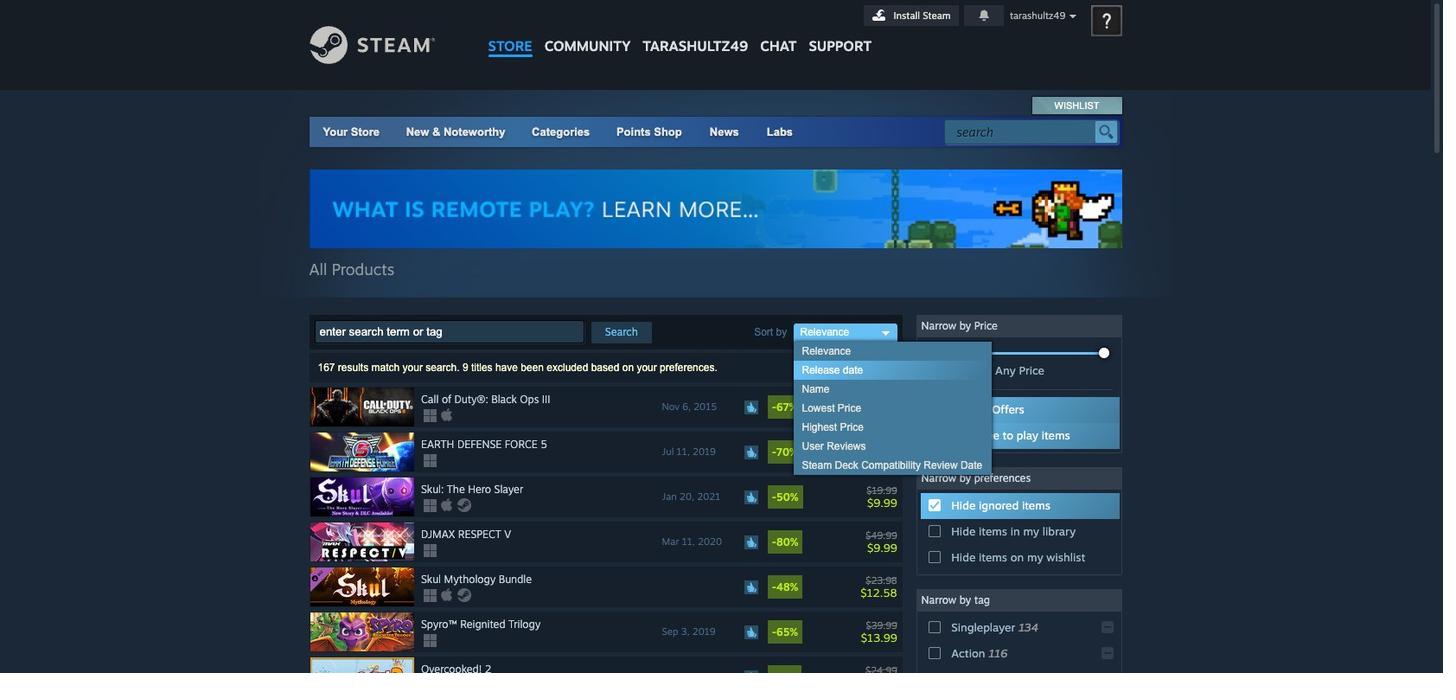 Task type: vqa. For each thing, say whether or not it's contained in the screenshot.
date
yes



Task type: describe. For each thing, give the bounding box(es) containing it.
singleplayer
[[952, 620, 1016, 634]]

iii
[[542, 393, 551, 406]]

-67%
[[772, 401, 798, 414]]

$49.99 $9.99
[[866, 529, 898, 554]]

products
[[332, 260, 395, 279]]

2021
[[698, 491, 721, 503]]

-80%
[[772, 536, 799, 549]]

labs
[[767, 125, 793, 138]]

48%
[[777, 581, 799, 594]]

sort by
[[755, 326, 787, 338]]

67%
[[777, 401, 798, 414]]

items left in
[[979, 524, 1008, 538]]

search.
[[426, 362, 460, 374]]

price left the $59.99 $19.79 on the right of page
[[838, 402, 862, 414]]

$39.99
[[866, 619, 898, 631]]

my for on
[[1028, 550, 1044, 564]]

- for 70%
[[772, 446, 777, 459]]

by for sort by
[[776, 326, 787, 338]]

your store
[[323, 125, 380, 138]]

titles
[[471, 362, 493, 374]]

support link
[[803, 0, 878, 59]]

tarashultz49 inside 'link'
[[643, 37, 749, 55]]

tag
[[975, 594, 990, 607]]

bundle
[[499, 573, 532, 586]]

sep
[[662, 626, 679, 638]]

store
[[488, 37, 533, 55]]

to
[[1003, 428, 1014, 442]]

20,
[[680, 491, 695, 503]]

price up reviews at the right bottom
[[840, 421, 864, 434]]

v
[[505, 528, 512, 541]]

hide for hide ignored items
[[952, 498, 976, 512]]

call
[[421, 393, 439, 406]]

$19.79
[[862, 405, 898, 419]]

force
[[505, 438, 538, 451]]

hide items in my library
[[952, 524, 1076, 538]]

install steam link
[[864, 5, 959, 26]]

$59.99 for $17.99
[[866, 439, 898, 451]]

have
[[496, 362, 518, 374]]

categories
[[532, 125, 590, 138]]

9
[[463, 362, 469, 374]]

- for 67%
[[772, 401, 777, 414]]

skul:
[[421, 483, 444, 496]]

your
[[323, 125, 348, 138]]

hide for hide free to play items
[[952, 428, 976, 442]]

earth defense force 5
[[421, 438, 548, 451]]

$9.99 for -50%
[[868, 495, 898, 509]]

$17.99
[[862, 450, 898, 464]]

preferences.
[[660, 362, 718, 374]]

of
[[442, 393, 452, 406]]

duty®:
[[455, 393, 489, 406]]

based
[[591, 362, 620, 374]]

items up hide items in my library
[[1023, 498, 1051, 512]]

by for narrow by tag
[[960, 594, 972, 607]]

- for 80%
[[772, 536, 777, 549]]

$49.99
[[866, 529, 898, 541]]

relevance for relevance
[[801, 326, 850, 338]]

djmax respect v
[[421, 528, 512, 541]]

by for narrow by price
[[960, 319, 972, 332]]

lowest
[[802, 402, 835, 414]]

-65%
[[772, 626, 799, 639]]

-50%
[[772, 491, 799, 504]]

0 horizontal spatial on
[[623, 362, 634, 374]]

sep 3, 2019
[[662, 626, 716, 638]]

trilogy
[[509, 618, 541, 631]]

0 vertical spatial tarashultz49
[[1010, 10, 1066, 22]]

$19.99 $9.99
[[867, 484, 898, 509]]

free
[[979, 428, 1000, 442]]

search button
[[592, 321, 652, 343]]

date
[[843, 364, 864, 376]]

earth
[[421, 438, 455, 451]]

respect
[[458, 528, 502, 541]]

- for 48%
[[772, 581, 777, 594]]

6,
[[683, 401, 691, 413]]

5
[[541, 438, 548, 451]]

0 vertical spatial steam
[[923, 10, 951, 22]]

sort
[[755, 326, 774, 338]]

highest
[[802, 421, 838, 434]]

store
[[351, 125, 380, 138]]

hide items on my wishlist
[[952, 550, 1086, 564]]

- for 65%
[[772, 626, 777, 639]]

3,
[[682, 626, 690, 638]]

compatibility
[[862, 459, 921, 472]]

chat link
[[755, 0, 803, 59]]

167 results match your search. 9 titles have been excluded based on your preferences.
[[318, 362, 718, 374]]

any price
[[996, 363, 1045, 377]]

tarashultz49 link
[[637, 0, 755, 63]]

release date link
[[794, 361, 992, 380]]

skul: the hero slayer
[[421, 483, 524, 496]]

skul
[[421, 573, 441, 586]]

wishlist link
[[1033, 97, 1122, 114]]

reignited
[[460, 618, 506, 631]]

nov
[[662, 401, 680, 413]]

&
[[433, 125, 441, 138]]

black
[[492, 393, 517, 406]]

chat
[[761, 37, 797, 55]]

install steam
[[894, 10, 951, 22]]

1 horizontal spatial on
[[1011, 550, 1025, 564]]

134
[[1019, 620, 1039, 634]]

hero
[[468, 483, 491, 496]]



Task type: locate. For each thing, give the bounding box(es) containing it.
relevance release date name lowest price highest price user reviews steam deck compatibility review date
[[802, 345, 983, 472]]

5 - from the top
[[772, 581, 777, 594]]

50%
[[777, 491, 799, 504]]

0 vertical spatial on
[[623, 362, 634, 374]]

all products
[[309, 260, 395, 279]]

price right the any
[[1019, 363, 1045, 377]]

community
[[545, 37, 631, 55]]

relevance link up name link
[[794, 342, 992, 361]]

mythology
[[444, 573, 496, 586]]

my for in
[[1024, 524, 1040, 538]]

user reviews link
[[794, 437, 992, 456]]

1 vertical spatial on
[[1011, 550, 1025, 564]]

hide for hide items on my wishlist
[[952, 550, 976, 564]]

11, for $17.99
[[677, 446, 690, 458]]

1 vertical spatial steam
[[802, 459, 832, 472]]

$59.99 $17.99
[[862, 439, 898, 464]]

$9.99
[[868, 495, 898, 509], [868, 540, 898, 554]]

2 your from the left
[[637, 362, 657, 374]]

0 vertical spatial narrow
[[922, 319, 957, 332]]

reviews
[[827, 440, 866, 453]]

- for 50%
[[772, 491, 777, 504]]

$59.99 inside $59.99 $17.99
[[866, 439, 898, 451]]

$59.99 inside the $59.99 $19.79
[[866, 394, 898, 406]]

$59.99 $19.79
[[862, 394, 898, 419]]

1 vertical spatial 11,
[[682, 536, 695, 548]]

community link
[[539, 0, 637, 63]]

1 horizontal spatial your
[[637, 362, 657, 374]]

$59.99 for $19.79
[[866, 394, 898, 406]]

1 2019 from the top
[[693, 446, 716, 458]]

1 vertical spatial $59.99
[[866, 439, 898, 451]]

by right review
[[960, 472, 972, 485]]

steam
[[923, 10, 951, 22], [802, 459, 832, 472]]

deck
[[835, 459, 859, 472]]

excluded
[[547, 362, 589, 374]]

preferences
[[975, 472, 1031, 485]]

wishlist
[[1047, 550, 1086, 564]]

- left the user
[[772, 446, 777, 459]]

1 your from the left
[[403, 362, 423, 374]]

install
[[894, 10, 921, 22]]

jul 11, 2019
[[662, 446, 716, 458]]

$9.99 up $49.99 in the bottom right of the page
[[868, 495, 898, 509]]

$13.99
[[862, 630, 898, 644]]

store link
[[482, 0, 539, 63]]

2 vertical spatial narrow
[[922, 594, 957, 607]]

your right match
[[403, 362, 423, 374]]

3 narrow from the top
[[922, 594, 957, 607]]

11,
[[677, 446, 690, 458], [682, 536, 695, 548]]

$39.99 $13.99
[[862, 619, 898, 644]]

2 - from the top
[[772, 446, 777, 459]]

$9.99 inside $49.99 $9.99
[[868, 540, 898, 554]]

name
[[802, 383, 830, 395]]

- down -70%
[[772, 491, 777, 504]]

3 hide from the top
[[952, 524, 976, 538]]

- left lowest
[[772, 401, 777, 414]]

defense
[[458, 438, 502, 451]]

- up -65%
[[772, 581, 777, 594]]

narrow for hide
[[922, 472, 957, 485]]

labs link
[[753, 117, 807, 147]]

2019 for $13.99
[[693, 626, 716, 638]]

play
[[1017, 428, 1039, 442]]

2 $59.99 from the top
[[866, 439, 898, 451]]

slayer
[[494, 483, 524, 496]]

been
[[521, 362, 544, 374]]

steam down the user
[[802, 459, 832, 472]]

$9.99 inside $19.99 $9.99
[[868, 495, 898, 509]]

2 2019 from the top
[[693, 626, 716, 638]]

None text field
[[314, 320, 584, 344]]

relevance inside relevance release date name lowest price highest price user reviews steam deck compatibility review date
[[802, 345, 851, 357]]

80%
[[777, 536, 799, 549]]

release
[[802, 364, 840, 376]]

relevance
[[801, 326, 850, 338], [802, 345, 851, 357]]

call of duty®: black ops iii
[[421, 393, 551, 406]]

hide left free
[[952, 428, 976, 442]]

narrow left tag
[[922, 594, 957, 607]]

match
[[372, 362, 400, 374]]

1 hide from the top
[[952, 428, 976, 442]]

hide down hide ignored items
[[952, 524, 976, 538]]

singleplayer 134
[[952, 620, 1039, 634]]

price
[[975, 319, 998, 332], [1019, 363, 1045, 377], [838, 402, 862, 414], [840, 421, 864, 434]]

steam right install
[[923, 10, 951, 22]]

$23.98 $12.58
[[861, 574, 898, 599]]

by right sort
[[776, 326, 787, 338]]

$59.99
[[866, 394, 898, 406], [866, 439, 898, 451]]

search text field
[[957, 121, 1091, 144]]

0 horizontal spatial steam
[[802, 459, 832, 472]]

narrow by tag
[[922, 594, 990, 607]]

new & noteworthy link
[[406, 125, 506, 138]]

your right 'based'
[[637, 362, 657, 374]]

in
[[1011, 524, 1021, 538]]

narrow left date
[[922, 472, 957, 485]]

2015
[[694, 401, 717, 413]]

1 $59.99 from the top
[[866, 394, 898, 406]]

11, right the mar
[[682, 536, 695, 548]]

items right the "play"
[[1042, 428, 1071, 442]]

- down -48%
[[772, 626, 777, 639]]

relevance link up date
[[794, 324, 898, 342]]

2019 right 'jul'
[[693, 446, 716, 458]]

support
[[809, 37, 872, 55]]

relevance link
[[794, 324, 898, 342], [794, 342, 992, 361]]

-48%
[[772, 581, 799, 594]]

2 hide from the top
[[952, 498, 976, 512]]

1 vertical spatial 2019
[[693, 626, 716, 638]]

2 relevance link from the top
[[794, 342, 992, 361]]

1 - from the top
[[772, 401, 777, 414]]

ops
[[520, 393, 539, 406]]

hide free to play items
[[952, 428, 1071, 442]]

skul mythology bundle
[[421, 573, 532, 586]]

1 relevance link from the top
[[794, 324, 898, 342]]

points shop
[[617, 125, 682, 138]]

0 vertical spatial 11,
[[677, 446, 690, 458]]

user
[[802, 440, 824, 453]]

my left the wishlist
[[1028, 550, 1044, 564]]

mar 11, 2020
[[662, 536, 722, 548]]

action 116
[[952, 646, 1008, 660]]

new
[[406, 125, 429, 138]]

0 vertical spatial relevance
[[801, 326, 850, 338]]

hide
[[952, 428, 976, 442], [952, 498, 976, 512], [952, 524, 976, 538], [952, 550, 976, 564]]

on down in
[[1011, 550, 1025, 564]]

- up -48%
[[772, 536, 777, 549]]

2019 right '3,'
[[693, 626, 716, 638]]

1 horizontal spatial steam
[[923, 10, 951, 22]]

points shop link
[[603, 117, 696, 147]]

1 vertical spatial relevance
[[802, 345, 851, 357]]

narrow up release date link
[[922, 319, 957, 332]]

narrow for any
[[922, 319, 957, 332]]

items down hide items in my library
[[979, 550, 1008, 564]]

1 narrow from the top
[[922, 319, 957, 332]]

1 vertical spatial tarashultz49
[[643, 37, 749, 55]]

by left tag
[[960, 594, 972, 607]]

relevance for relevance release date name lowest price highest price user reviews steam deck compatibility review date
[[802, 345, 851, 357]]

1 $9.99 from the top
[[868, 495, 898, 509]]

11, for $9.99
[[682, 536, 695, 548]]

$19.99
[[867, 484, 898, 496]]

library
[[1043, 524, 1076, 538]]

$9.99 up $23.98
[[868, 540, 898, 554]]

shop
[[654, 125, 682, 138]]

points
[[617, 125, 651, 138]]

results
[[338, 362, 369, 374]]

on right 'based'
[[623, 362, 634, 374]]

by
[[960, 319, 972, 332], [776, 326, 787, 338], [960, 472, 972, 485], [960, 594, 972, 607]]

2019 for $17.99
[[693, 446, 716, 458]]

0 horizontal spatial your
[[403, 362, 423, 374]]

by for narrow by preferences
[[960, 472, 972, 485]]

3 - from the top
[[772, 491, 777, 504]]

tarashultz49
[[1010, 10, 1066, 22], [643, 37, 749, 55]]

the
[[447, 483, 465, 496]]

0 vertical spatial $9.99
[[868, 495, 898, 509]]

search
[[605, 325, 638, 338]]

my
[[1024, 524, 1040, 538], [1028, 550, 1044, 564]]

jul
[[662, 446, 674, 458]]

4 - from the top
[[772, 536, 777, 549]]

6 - from the top
[[772, 626, 777, 639]]

0 vertical spatial $59.99
[[866, 394, 898, 406]]

steam inside relevance release date name lowest price highest price user reviews steam deck compatibility review date
[[802, 459, 832, 472]]

2 narrow from the top
[[922, 472, 957, 485]]

price up the any
[[975, 319, 998, 332]]

1 vertical spatial $9.99
[[868, 540, 898, 554]]

11, right 'jul'
[[677, 446, 690, 458]]

0 vertical spatial 2019
[[693, 446, 716, 458]]

hide up narrow by tag
[[952, 550, 976, 564]]

1 horizontal spatial tarashultz49
[[1010, 10, 1066, 22]]

0 vertical spatial my
[[1024, 524, 1040, 538]]

your store link
[[323, 125, 380, 138]]

your
[[403, 362, 423, 374], [637, 362, 657, 374]]

by up the special
[[960, 319, 972, 332]]

hide down narrow by preferences
[[952, 498, 976, 512]]

ignored
[[979, 498, 1019, 512]]

hide for hide items in my library
[[952, 524, 976, 538]]

167
[[318, 362, 335, 374]]

1 vertical spatial my
[[1028, 550, 1044, 564]]

name link
[[794, 380, 992, 399]]

on
[[623, 362, 634, 374], [1011, 550, 1025, 564]]

my right in
[[1024, 524, 1040, 538]]

new & noteworthy
[[406, 125, 506, 138]]

$9.99 for -80%
[[868, 540, 898, 554]]

2 $9.99 from the top
[[868, 540, 898, 554]]

$23.98
[[866, 574, 898, 586]]

4 hide from the top
[[952, 550, 976, 564]]

0 horizontal spatial tarashultz49
[[643, 37, 749, 55]]

1 vertical spatial narrow
[[922, 472, 957, 485]]

steam deck compatibility review date link
[[794, 456, 992, 475]]



